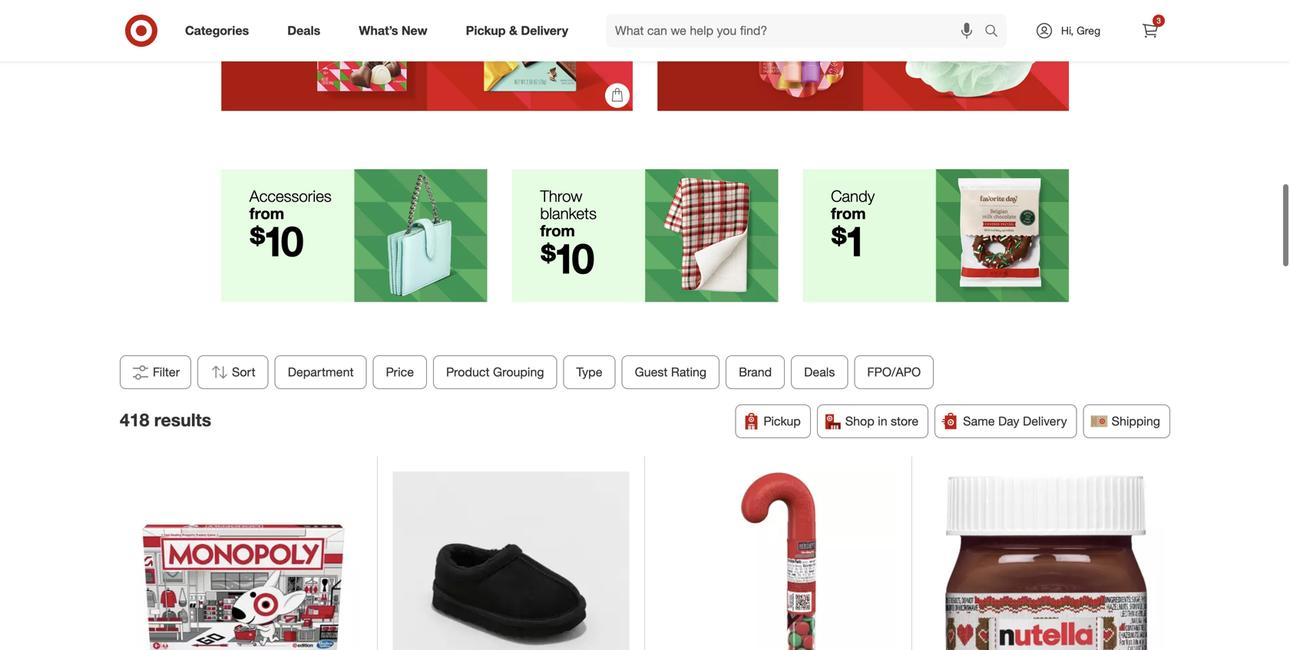 Task type: locate. For each thing, give the bounding box(es) containing it.
pickup button
[[735, 403, 811, 437]]

1 horizontal spatial deals
[[804, 363, 835, 378]]

price button
[[373, 354, 427, 388]]

monopoly game: target edition image
[[126, 470, 362, 650], [126, 470, 362, 650]]

department button
[[275, 354, 367, 388]]

What can we help you find? suggestions appear below search field
[[606, 14, 988, 48]]

deals
[[287, 23, 320, 38], [804, 363, 835, 378]]

$10 down accessories
[[249, 214, 304, 265]]

store
[[891, 413, 918, 427]]

sort button
[[197, 354, 269, 388]]

rating
[[671, 363, 707, 378]]

0 horizontal spatial pickup
[[466, 23, 506, 38]]

delivery right day
[[1023, 413, 1067, 427]]

deals left 'what's'
[[287, 23, 320, 38]]

pickup down brand button
[[764, 413, 801, 427]]

price
[[386, 363, 414, 378]]

delivery inside "pickup & delivery" link
[[521, 23, 568, 38]]

$1
[[831, 214, 867, 265]]

hershey's candy coated chocolate filled plastic holiday cane - 1.4oz image
[[660, 470, 896, 650], [660, 470, 896, 650]]

accessories
[[249, 185, 332, 204]]

same
[[963, 413, 995, 427]]

deals inside deals link
[[287, 23, 320, 38]]

1 vertical spatial deals
[[804, 363, 835, 378]]

0 horizontal spatial from
[[249, 202, 284, 221]]

toddler boys' channing clog slippers - cat & jack™ image
[[393, 470, 629, 650], [393, 470, 629, 650]]

2 horizontal spatial from
[[831, 202, 866, 221]]

pickup & delivery link
[[453, 14, 587, 48]]

$10 down blankets
[[540, 231, 595, 282]]

$10
[[249, 214, 304, 265], [540, 231, 595, 282]]

hi, greg
[[1061, 24, 1100, 37]]

0 vertical spatial delivery
[[521, 23, 568, 38]]

categories link
[[172, 14, 268, 48]]

what's new link
[[346, 14, 447, 48]]

department
[[288, 363, 354, 378]]

type button
[[563, 354, 616, 388]]

categories
[[185, 23, 249, 38]]

1 horizontal spatial $10
[[540, 231, 595, 282]]

guest rating button
[[622, 354, 720, 388]]

search
[[977, 25, 1014, 40]]

delivery right &
[[521, 23, 568, 38]]

deals inside deals button
[[804, 363, 835, 378]]

new
[[401, 23, 427, 38]]

type
[[576, 363, 603, 378]]

nutella holiday mini chocolate hazelnut spread - 1.05oz image
[[927, 470, 1164, 650], [927, 470, 1164, 650]]

1 horizontal spatial from
[[540, 220, 575, 239]]

from inside candy from $1
[[831, 202, 866, 221]]

0 vertical spatial deals
[[287, 23, 320, 38]]

1 vertical spatial delivery
[[1023, 413, 1067, 427]]

guest rating
[[635, 363, 707, 378]]

fpo/apo button
[[854, 354, 934, 388]]

$10 inside accessories from $10
[[249, 214, 304, 265]]

0 horizontal spatial $10
[[249, 214, 304, 265]]

product grouping
[[446, 363, 544, 378]]

0 horizontal spatial delivery
[[521, 23, 568, 38]]

product
[[446, 363, 490, 378]]

0 vertical spatial pickup
[[466, 23, 506, 38]]

1 vertical spatial pickup
[[764, 413, 801, 427]]

day
[[998, 413, 1019, 427]]

from
[[249, 202, 284, 221], [831, 202, 866, 221], [540, 220, 575, 239]]

candy from $1
[[831, 185, 875, 265]]

pickup left &
[[466, 23, 506, 38]]

hi,
[[1061, 24, 1074, 37]]

1 horizontal spatial delivery
[[1023, 413, 1067, 427]]

deals for deals link
[[287, 23, 320, 38]]

delivery
[[521, 23, 568, 38], [1023, 413, 1067, 427]]

deals right brand
[[804, 363, 835, 378]]

shop in store
[[845, 413, 918, 427]]

throw blankets from $10
[[540, 185, 597, 282]]

1 horizontal spatial pickup
[[764, 413, 801, 427]]

pickup for pickup
[[764, 413, 801, 427]]

from inside accessories from $10
[[249, 202, 284, 221]]

in
[[878, 413, 887, 427]]

delivery inside same day delivery button
[[1023, 413, 1067, 427]]

candy
[[831, 185, 875, 204]]

from for $10
[[249, 202, 284, 221]]

3
[[1157, 16, 1161, 25]]

deals button
[[791, 354, 848, 388]]

0 horizontal spatial deals
[[287, 23, 320, 38]]

what's new
[[359, 23, 427, 38]]

deals for deals button
[[804, 363, 835, 378]]

pickup
[[466, 23, 506, 38], [764, 413, 801, 427]]

pickup inside button
[[764, 413, 801, 427]]



Task type: describe. For each thing, give the bounding box(es) containing it.
greg
[[1077, 24, 1100, 37]]

3 link
[[1133, 14, 1167, 48]]

from for $1
[[831, 202, 866, 221]]

brand button
[[726, 354, 785, 388]]

delivery for pickup & delivery
[[521, 23, 568, 38]]

418
[[120, 408, 149, 429]]

grouping
[[493, 363, 544, 378]]

filter button
[[120, 354, 191, 388]]

shop in store button
[[817, 403, 928, 437]]

brand
[[739, 363, 772, 378]]

deals link
[[274, 14, 340, 48]]

results
[[154, 408, 211, 429]]

418 results
[[120, 408, 211, 429]]

same day delivery
[[963, 413, 1067, 427]]

sort
[[232, 363, 256, 378]]

accessories from $10
[[249, 185, 332, 265]]

shipping
[[1112, 413, 1160, 427]]

blankets
[[540, 202, 597, 221]]

$10 inside the throw blankets from $10
[[540, 231, 595, 282]]

throw
[[540, 185, 582, 204]]

product grouping button
[[433, 354, 557, 388]]

pickup for pickup & delivery
[[466, 23, 506, 38]]

&
[[509, 23, 518, 38]]

shipping button
[[1083, 403, 1170, 437]]

delivery for same day delivery
[[1023, 413, 1067, 427]]

guest
[[635, 363, 668, 378]]

filter
[[153, 363, 180, 378]]

search button
[[977, 14, 1014, 51]]

fpo/apo
[[867, 363, 921, 378]]

pickup & delivery
[[466, 23, 568, 38]]

shop
[[845, 413, 874, 427]]

from inside the throw blankets from $10
[[540, 220, 575, 239]]

same day delivery button
[[935, 403, 1077, 437]]

what's
[[359, 23, 398, 38]]



Task type: vqa. For each thing, say whether or not it's contained in the screenshot.
Deals within button
yes



